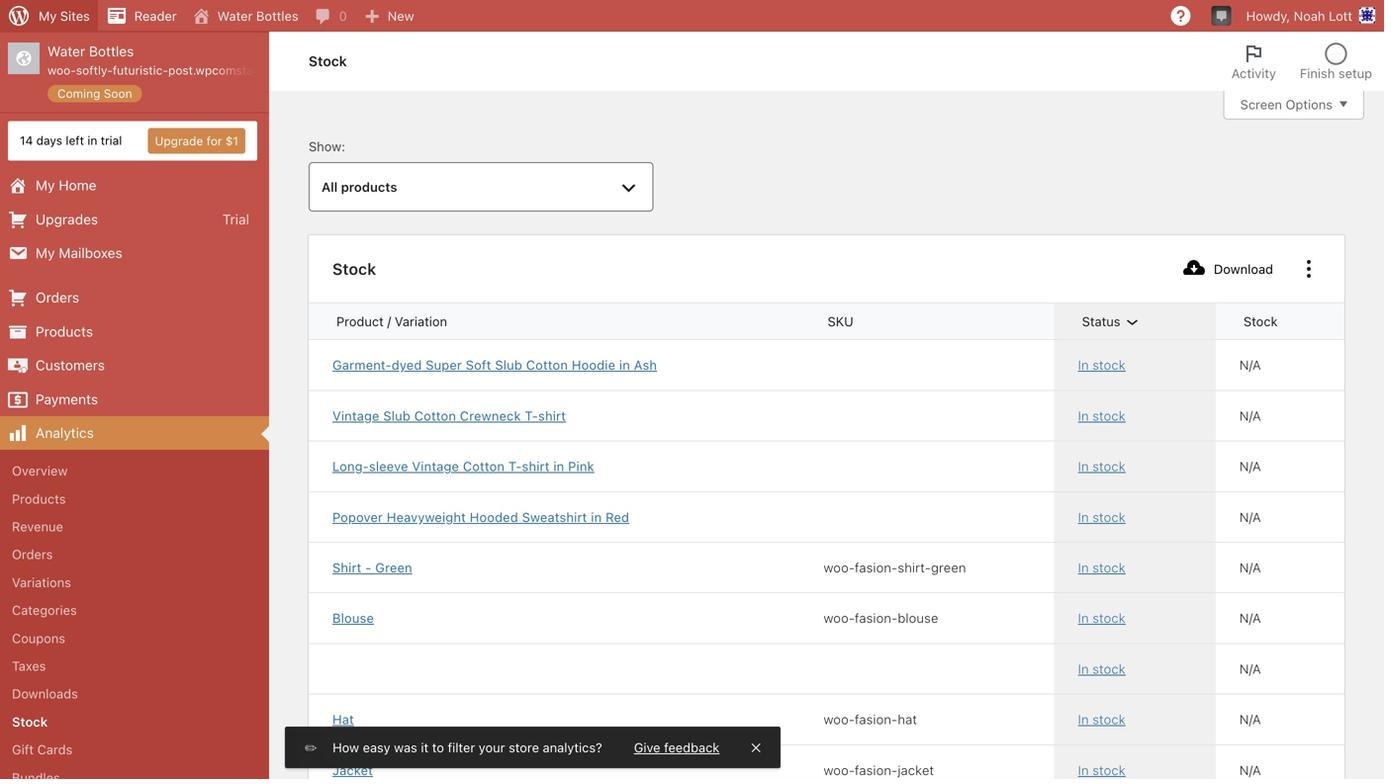 Task type: describe. For each thing, give the bounding box(es) containing it.
super
[[426, 358, 462, 373]]

fasion- for blouse
[[855, 611, 898, 626]]

in stock for garment-dyed super soft slub cotton hoodie in ash
[[1078, 358, 1126, 373]]

your
[[479, 740, 505, 755]]

14 days left in trial
[[20, 134, 122, 148]]

activity button
[[1220, 32, 1288, 91]]

product / variation button
[[324, 304, 483, 340]]

easy
[[363, 740, 390, 755]]

in for hat
[[1078, 712, 1089, 727]]

:
[[341, 139, 345, 154]]

2 horizontal spatial cotton
[[526, 358, 568, 373]]

stock for blouse
[[1092, 611, 1126, 626]]

pink
[[568, 459, 594, 474]]

sku button
[[816, 304, 889, 340]]

filter
[[448, 740, 475, 755]]

ash
[[634, 358, 657, 373]]

slub inside "vintage slub cotton crewneck t-shirt" link
[[383, 408, 411, 423]]

all products button
[[309, 162, 654, 212]]

activity
[[1231, 66, 1276, 81]]

stock for garment-dyed super soft slub cotton hoodie in ash
[[1092, 358, 1126, 373]]

2 vertical spatial cotton
[[463, 459, 505, 474]]

payments link
[[0, 383, 269, 416]]

in for blouse
[[1078, 611, 1089, 626]]

jacket
[[898, 763, 934, 778]]

in stock for blouse
[[1078, 611, 1126, 626]]

stock button
[[1232, 304, 1313, 340]]

coming
[[57, 87, 100, 100]]

woo- for woo-fasion-hat
[[824, 712, 855, 727]]

finish
[[1300, 66, 1335, 81]]

upgrades
[[36, 211, 98, 227]]

stock for vintage slub cotton crewneck t-shirt
[[1092, 408, 1126, 423]]

in stock link for jacket
[[1078, 762, 1192, 780]]

in for garment-dyed super soft slub cotton hoodie in ash
[[1078, 358, 1089, 373]]

customers
[[36, 357, 105, 374]]

analytics link
[[0, 416, 269, 450]]

in for popover heavyweight hooded sweatshirt in red
[[1078, 510, 1089, 525]]

shirt
[[332, 560, 362, 575]]

t- for cotton
[[508, 459, 522, 474]]

softly-
[[76, 64, 113, 77]]

downloads
[[12, 687, 78, 702]]

1 vertical spatial orders
[[12, 547, 53, 562]]

0
[[339, 8, 347, 23]]

sleeve
[[369, 459, 408, 474]]

reader link
[[98, 0, 185, 32]]

new
[[388, 8, 414, 23]]

n/a for vintage slub cotton crewneck t-shirt
[[1239, 408, 1261, 423]]

gift
[[12, 743, 34, 757]]

heavyweight
[[387, 510, 466, 525]]

stock for shirt - green
[[1092, 560, 1126, 575]]

long-sleeve vintage cotton t-shirt in pink link
[[332, 458, 776, 476]]

hat link
[[332, 711, 776, 729]]

my sites
[[39, 8, 90, 23]]

woo- for woo-fasion-shirt-green
[[824, 560, 855, 575]]

in for jacket
[[1078, 763, 1089, 778]]

sweatshirt
[[522, 510, 587, 525]]

7 n/a from the top
[[1239, 662, 1261, 677]]

all products
[[322, 180, 397, 195]]

jacket
[[332, 763, 373, 778]]

products
[[341, 180, 397, 195]]

to
[[432, 740, 444, 755]]

status
[[1082, 314, 1120, 329]]

7 stock from the top
[[1092, 662, 1126, 677]]

0 link
[[306, 0, 355, 32]]

give feedback button
[[634, 739, 720, 757]]

blouse
[[332, 611, 374, 626]]

my mailboxes
[[36, 245, 122, 261]]

$1
[[225, 134, 238, 148]]

woo- for woo-fasion-jacket
[[824, 763, 855, 778]]

status button
[[1070, 304, 1156, 340]]

left
[[66, 134, 84, 148]]

howdy,
[[1246, 8, 1290, 23]]

green
[[375, 560, 412, 575]]

gift cards
[[12, 743, 72, 757]]

trial
[[222, 211, 249, 227]]

hat
[[898, 712, 917, 727]]

coupons
[[12, 631, 65, 646]]

in stock for popover heavyweight hooded sweatshirt in red
[[1078, 510, 1126, 525]]

garment-dyed super soft slub cotton hoodie in ash link
[[332, 356, 776, 374]]

7 in from the top
[[1078, 662, 1089, 677]]

in stock link for long-sleeve vintage cotton t-shirt in pink
[[1078, 458, 1192, 476]]

stock up product
[[332, 260, 376, 279]]

fasion- for shirt-
[[855, 560, 898, 575]]

upgrade for $1
[[155, 134, 238, 148]]

2 orders link from the top
[[0, 541, 269, 569]]

14
[[20, 134, 33, 148]]

shirt for cotton
[[522, 459, 550, 474]]

n/a for blouse
[[1239, 611, 1261, 626]]

in stock link for hat
[[1078, 711, 1192, 729]]

in inside navigation
[[87, 134, 97, 148]]

vintage slub cotton crewneck t-shirt link
[[332, 407, 776, 425]]

stock for long-sleeve vintage cotton t-shirt in pink
[[1092, 459, 1126, 474]]

in stock link for popover heavyweight hooded sweatshirt in red
[[1078, 508, 1192, 526]]

woo-fasion-blouse
[[824, 611, 938, 626]]

give feedback
[[634, 740, 720, 755]]

1 orders link from the top
[[0, 281, 269, 315]]

screen
[[1240, 97, 1282, 112]]

days
[[36, 134, 62, 148]]

toolbar navigation
[[0, 0, 1384, 36]]

choose which values to display image
[[1297, 257, 1321, 281]]

my mailboxes link
[[0, 236, 269, 270]]

screen options button
[[1223, 90, 1364, 120]]

gift cards link
[[0, 736, 269, 764]]

new link
[[355, 0, 422, 32]]

in inside 'link'
[[591, 510, 602, 525]]

in left pink
[[553, 459, 564, 474]]

bottles for water bottles woo-softly-futuristic-post.wpcomstaging.com coming soon
[[89, 43, 134, 59]]

variations link
[[0, 569, 269, 597]]

fasion- for hat
[[855, 712, 898, 727]]

for
[[207, 134, 222, 148]]

sku
[[828, 314, 853, 329]]

n/a for long-sleeve vintage cotton t-shirt in pink
[[1239, 459, 1261, 474]]

2 products link from the top
[[0, 485, 269, 513]]

store
[[509, 740, 539, 755]]

long-
[[332, 459, 369, 474]]

was
[[394, 740, 417, 755]]



Task type: locate. For each thing, give the bounding box(es) containing it.
my for my home
[[36, 177, 55, 193]]

howdy, noah lott
[[1246, 8, 1352, 23]]

give
[[634, 740, 660, 755]]

shirt - green
[[332, 560, 412, 575]]

revenue link
[[0, 513, 269, 541]]

3 in stock from the top
[[1078, 459, 1126, 474]]

taxes
[[12, 659, 46, 674]]

✕
[[751, 740, 761, 755]]

woo- up woo-fasion-blouse
[[824, 560, 855, 575]]

fasion- for jacket
[[855, 763, 898, 778]]

in stock
[[1078, 358, 1126, 373], [1078, 408, 1126, 423], [1078, 459, 1126, 474], [1078, 510, 1126, 525], [1078, 560, 1126, 575], [1078, 611, 1126, 626], [1078, 662, 1126, 677], [1078, 712, 1126, 727], [1078, 763, 1126, 778]]

n/a for hat
[[1239, 712, 1261, 727]]

1 horizontal spatial bottles
[[256, 8, 298, 23]]

1 horizontal spatial water
[[217, 8, 253, 23]]

vintage inside long-sleeve vintage cotton t-shirt in pink link
[[412, 459, 459, 474]]

1 vertical spatial cotton
[[414, 408, 456, 423]]

it
[[421, 740, 429, 755]]

water inside water bottles link
[[217, 8, 253, 23]]

1 in stock from the top
[[1078, 358, 1126, 373]]

3 stock from the top
[[1092, 459, 1126, 474]]

slub inside garment-dyed super soft slub cotton hoodie in ash link
[[495, 358, 522, 373]]

notification image
[[1214, 7, 1229, 23]]

8 in stock from the top
[[1078, 712, 1126, 727]]

1 vertical spatial orders link
[[0, 541, 269, 569]]

3 fasion- from the top
[[855, 712, 898, 727]]

bottles inside water bottles woo-softly-futuristic-post.wpcomstaging.com coming soon
[[89, 43, 134, 59]]

products link down 'analytics' link
[[0, 485, 269, 513]]

in for vintage slub cotton crewneck t-shirt
[[1078, 408, 1089, 423]]

orders down my mailboxes
[[36, 290, 79, 306]]

0 vertical spatial my
[[39, 8, 57, 23]]

in for shirt - green
[[1078, 560, 1089, 575]]

stock
[[1092, 358, 1126, 373], [1092, 408, 1126, 423], [1092, 459, 1126, 474], [1092, 510, 1126, 525], [1092, 560, 1126, 575], [1092, 611, 1126, 626], [1092, 662, 1126, 677], [1092, 712, 1126, 727], [1092, 763, 1126, 778]]

4 stock from the top
[[1092, 510, 1126, 525]]

product
[[336, 314, 384, 329]]

hooded
[[470, 510, 518, 525]]

woo-fasion-hat
[[824, 712, 917, 727]]

in stock for jacket
[[1078, 763, 1126, 778]]

orders link down my mailboxes link
[[0, 281, 269, 315]]

0 horizontal spatial cotton
[[414, 408, 456, 423]]

trial
[[101, 134, 122, 148]]

coupons link
[[0, 625, 269, 652]]

bottles inside the toolbar navigation
[[256, 8, 298, 23]]

1 vertical spatial my
[[36, 177, 55, 193]]

payments
[[36, 391, 98, 407]]

1 products link from the top
[[0, 315, 269, 349]]

5 in stock from the top
[[1078, 560, 1126, 575]]

stock inside 'button'
[[1243, 314, 1278, 329]]

8 in from the top
[[1078, 712, 1089, 727]]

1 horizontal spatial vintage
[[412, 459, 459, 474]]

woo-fasion-shirt-green
[[824, 560, 966, 575]]

n/a
[[1239, 358, 1261, 373], [1239, 408, 1261, 423], [1239, 459, 1261, 474], [1239, 510, 1261, 525], [1239, 560, 1261, 575], [1239, 611, 1261, 626], [1239, 662, 1261, 677], [1239, 712, 1261, 727], [1239, 763, 1261, 778]]

t-
[[525, 408, 538, 423], [508, 459, 522, 474]]

8 in stock link from the top
[[1078, 711, 1192, 729]]

0 horizontal spatial t-
[[508, 459, 522, 474]]

4 in stock link from the top
[[1078, 508, 1192, 526]]

1 stock from the top
[[1092, 358, 1126, 373]]

variation
[[395, 314, 447, 329]]

in left the red
[[591, 510, 602, 525]]

1 vertical spatial water
[[47, 43, 85, 59]]

0 horizontal spatial slub
[[383, 408, 411, 423]]

4 in stock from the top
[[1078, 510, 1126, 525]]

8 n/a from the top
[[1239, 712, 1261, 727]]

variations
[[12, 575, 71, 590]]

t- right crewneck
[[525, 408, 538, 423]]

1 vertical spatial bottles
[[89, 43, 134, 59]]

orders
[[36, 290, 79, 306], [12, 547, 53, 562]]

shirt for crewneck
[[538, 408, 566, 423]]

finish setup button
[[1288, 32, 1384, 91]]

water bottles woo-softly-futuristic-post.wpcomstaging.com coming soon
[[47, 43, 305, 100]]

stock up gift
[[12, 715, 48, 730]]

0 horizontal spatial bottles
[[89, 43, 134, 59]]

download
[[1214, 262, 1273, 277]]

shirt
[[538, 408, 566, 423], [522, 459, 550, 474]]

0 vertical spatial orders
[[36, 290, 79, 306]]

stock down download
[[1243, 314, 1278, 329]]

8 stock from the top
[[1092, 712, 1126, 727]]

water inside water bottles woo-softly-futuristic-post.wpcomstaging.com coming soon
[[47, 43, 85, 59]]

woo- up coming at the left of the page
[[47, 64, 76, 77]]

n/a for popover heavyweight hooded sweatshirt in red
[[1239, 510, 1261, 525]]

tab list
[[1220, 32, 1384, 91]]

feedback
[[664, 740, 720, 755]]

long-sleeve vintage cotton t-shirt in pink
[[332, 459, 594, 474]]

3 in stock link from the top
[[1078, 458, 1192, 476]]

in stock link for shirt - green
[[1078, 559, 1192, 577]]

hat
[[332, 712, 354, 727]]

1 horizontal spatial slub
[[495, 358, 522, 373]]

1 horizontal spatial cotton
[[463, 459, 505, 474]]

green
[[931, 560, 966, 575]]

9 n/a from the top
[[1239, 763, 1261, 778]]

stock for jacket
[[1092, 763, 1126, 778]]

sites
[[60, 8, 90, 23]]

tab list containing activity
[[1220, 32, 1384, 91]]

0 horizontal spatial vintage
[[332, 408, 380, 423]]

n/a for jacket
[[1239, 763, 1261, 778]]

orders link
[[0, 281, 269, 315], [0, 541, 269, 569]]

1 in stock link from the top
[[1078, 356, 1192, 374]]

products link
[[0, 315, 269, 349], [0, 485, 269, 513]]

vintage right sleeve at bottom
[[412, 459, 459, 474]]

t- for crewneck
[[525, 408, 538, 423]]

1 vertical spatial vintage
[[412, 459, 459, 474]]

popover heavyweight hooded sweatshirt in red
[[332, 510, 629, 525]]

1 vertical spatial t-
[[508, 459, 522, 474]]

1 fasion- from the top
[[855, 560, 898, 575]]

mailboxes
[[59, 245, 122, 261]]

show
[[309, 139, 341, 154]]

cotton up popover heavyweight hooded sweatshirt in red
[[463, 459, 505, 474]]

t- up 'hooded' in the left bottom of the page
[[508, 459, 522, 474]]

home
[[59, 177, 97, 193]]

all
[[322, 180, 338, 195]]

0 vertical spatial products link
[[0, 315, 269, 349]]

in stock link for vintage slub cotton crewneck t-shirt
[[1078, 407, 1192, 425]]

9 in stock link from the top
[[1078, 762, 1192, 780]]

5 in from the top
[[1078, 560, 1089, 575]]

finish setup
[[1300, 66, 1372, 81]]

4 in from the top
[[1078, 510, 1089, 525]]

popover heavyweight hooded sweatshirt in red link
[[332, 508, 776, 526]]

woo- down woo-fasion-hat
[[824, 763, 855, 778]]

1 vertical spatial slub
[[383, 408, 411, 423]]

4 fasion- from the top
[[855, 763, 898, 778]]

cotton left hoodie
[[526, 358, 568, 373]]

revenue
[[12, 519, 63, 534]]

products up customers
[[36, 323, 93, 340]]

main menu navigation
[[0, 32, 305, 780]]

water for water bottles woo-softly-futuristic-post.wpcomstaging.com coming soon
[[47, 43, 85, 59]]

2 in from the top
[[1078, 408, 1089, 423]]

0 vertical spatial orders link
[[0, 281, 269, 315]]

bottles up softly-
[[89, 43, 134, 59]]

shirt down garment-dyed super soft slub cotton hoodie in ash link
[[538, 408, 566, 423]]

6 in from the top
[[1078, 611, 1089, 626]]

products link up payments link
[[0, 315, 269, 349]]

0 vertical spatial shirt
[[538, 408, 566, 423]]

in stock link for blouse
[[1078, 610, 1192, 628]]

lott
[[1329, 8, 1352, 23]]

n/a for garment-dyed super soft slub cotton hoodie in ash
[[1239, 358, 1261, 373]]

6 in stock from the top
[[1078, 611, 1126, 626]]

blouse link
[[332, 610, 776, 628]]

2 in stock from the top
[[1078, 408, 1126, 423]]

0 vertical spatial water
[[217, 8, 253, 23]]

bottles left 0 link
[[256, 8, 298, 23]]

5 stock from the top
[[1092, 560, 1126, 575]]

5 n/a from the top
[[1239, 560, 1261, 575]]

categories link
[[0, 597, 269, 625]]

in stock link for garment-dyed super soft slub cotton hoodie in ash
[[1078, 356, 1192, 374]]

7 in stock link from the top
[[1078, 660, 1192, 678]]

woo- inside water bottles woo-softly-futuristic-post.wpcomstaging.com coming soon
[[47, 64, 76, 77]]

1 vertical spatial products link
[[0, 485, 269, 513]]

downloads link
[[0, 680, 269, 708]]

0 horizontal spatial water
[[47, 43, 85, 59]]

orders down revenue
[[12, 547, 53, 562]]

in left ash
[[619, 358, 630, 373]]

2 vertical spatial my
[[36, 245, 55, 261]]

blouse
[[898, 611, 938, 626]]

my home
[[36, 177, 97, 193]]

6 n/a from the top
[[1239, 611, 1261, 626]]

0 vertical spatial vintage
[[332, 408, 380, 423]]

water up softly-
[[47, 43, 85, 59]]

9 stock from the top
[[1092, 763, 1126, 778]]

woo- down woo-fasion-shirt-green
[[824, 611, 855, 626]]

overview link
[[0, 457, 269, 485]]

1 vertical spatial products
[[12, 492, 66, 506]]

my home link
[[0, 169, 269, 203]]

in stock for vintage slub cotton crewneck t-shirt
[[1078, 408, 1126, 423]]

categories
[[12, 603, 77, 618]]

stock for popover heavyweight hooded sweatshirt in red
[[1092, 510, 1126, 525]]

soft
[[466, 358, 491, 373]]

shirt left pink
[[522, 459, 550, 474]]

futuristic-
[[113, 64, 168, 77]]

my left the sites on the left top of the page
[[39, 8, 57, 23]]

water bottles link
[[185, 0, 306, 32]]

0 vertical spatial products
[[36, 323, 93, 340]]

2 in stock link from the top
[[1078, 407, 1192, 425]]

9 in from the top
[[1078, 763, 1089, 778]]

jacket link
[[332, 762, 776, 780]]

0 vertical spatial cotton
[[526, 358, 568, 373]]

cards
[[37, 743, 72, 757]]

cotton down super
[[414, 408, 456, 423]]

reader
[[134, 8, 177, 23]]

my left home at the top of the page
[[36, 177, 55, 193]]

my down upgrades
[[36, 245, 55, 261]]

0 vertical spatial slub
[[495, 358, 522, 373]]

vintage inside "vintage slub cotton crewneck t-shirt" link
[[332, 408, 380, 423]]

3 n/a from the top
[[1239, 459, 1261, 474]]

bottles for water bottles
[[256, 8, 298, 23]]

stock down 0 link
[[309, 53, 347, 69]]

crewneck
[[460, 408, 521, 423]]

analytics?
[[543, 740, 602, 755]]

fasion- up woo-fasion-jacket
[[855, 712, 898, 727]]

4 n/a from the top
[[1239, 510, 1261, 525]]

vintage up long-
[[332, 408, 380, 423]]

fasion- down woo-fasion-shirt-green
[[855, 611, 898, 626]]

1 vertical spatial shirt
[[522, 459, 550, 474]]

shirt - green link
[[332, 559, 776, 577]]

woo-fasion-jacket
[[824, 763, 934, 778]]

fasion- up woo-fasion-blouse
[[855, 560, 898, 575]]

show :
[[309, 139, 345, 154]]

stock for hat
[[1092, 712, 1126, 727]]

water up post.wpcomstaging.com
[[217, 8, 253, 23]]

3 in from the top
[[1078, 459, 1089, 474]]

6 in stock link from the top
[[1078, 610, 1192, 628]]

slub up sleeve at bottom
[[383, 408, 411, 423]]

2 stock from the top
[[1092, 408, 1126, 423]]

my for my mailboxes
[[36, 245, 55, 261]]

analytics
[[36, 425, 94, 441]]

2 fasion- from the top
[[855, 611, 898, 626]]

stock link
[[0, 708, 269, 736]]

stock inside 'main menu' navigation
[[12, 715, 48, 730]]

products down overview
[[12, 492, 66, 506]]

7 in stock from the top
[[1078, 662, 1126, 677]]

upgrade for $1 button
[[148, 128, 245, 154]]

woo- up woo-fasion-jacket
[[824, 712, 855, 727]]

slub right soft
[[495, 358, 522, 373]]

orders link up the categories link
[[0, 541, 269, 569]]

fasion-
[[855, 560, 898, 575], [855, 611, 898, 626], [855, 712, 898, 727], [855, 763, 898, 778]]

screen options
[[1240, 97, 1333, 112]]

n/a for shirt - green
[[1239, 560, 1261, 575]]

0 vertical spatial bottles
[[256, 8, 298, 23]]

5 in stock link from the top
[[1078, 559, 1192, 577]]

in stock for shirt - green
[[1078, 560, 1126, 575]]

water for water bottles
[[217, 8, 253, 23]]

water bottles
[[217, 8, 298, 23]]

fasion- down woo-fasion-hat
[[855, 763, 898, 778]]

in right left
[[87, 134, 97, 148]]

pencil icon image
[[305, 740, 317, 755]]

woo- for woo-fasion-blouse
[[824, 611, 855, 626]]

0 vertical spatial t-
[[525, 408, 538, 423]]

upgrade
[[155, 134, 203, 148]]

1 in from the top
[[1078, 358, 1089, 373]]

in stock for long-sleeve vintage cotton t-shirt in pink
[[1078, 459, 1126, 474]]

2 n/a from the top
[[1239, 408, 1261, 423]]

in for long-sleeve vintage cotton t-shirt in pink
[[1078, 459, 1089, 474]]

in stock for hat
[[1078, 712, 1126, 727]]

my for my sites
[[39, 8, 57, 23]]

1 horizontal spatial t-
[[525, 408, 538, 423]]

my inside the toolbar navigation
[[39, 8, 57, 23]]

6 stock from the top
[[1092, 611, 1126, 626]]

products
[[36, 323, 93, 340], [12, 492, 66, 506]]

9 in stock from the top
[[1078, 763, 1126, 778]]

taxes link
[[0, 652, 269, 680]]

1 n/a from the top
[[1239, 358, 1261, 373]]

stock
[[309, 53, 347, 69], [332, 260, 376, 279], [1243, 314, 1278, 329], [12, 715, 48, 730]]



Task type: vqa. For each thing, say whether or not it's contained in the screenshot.
Stock Notifications "link"
no



